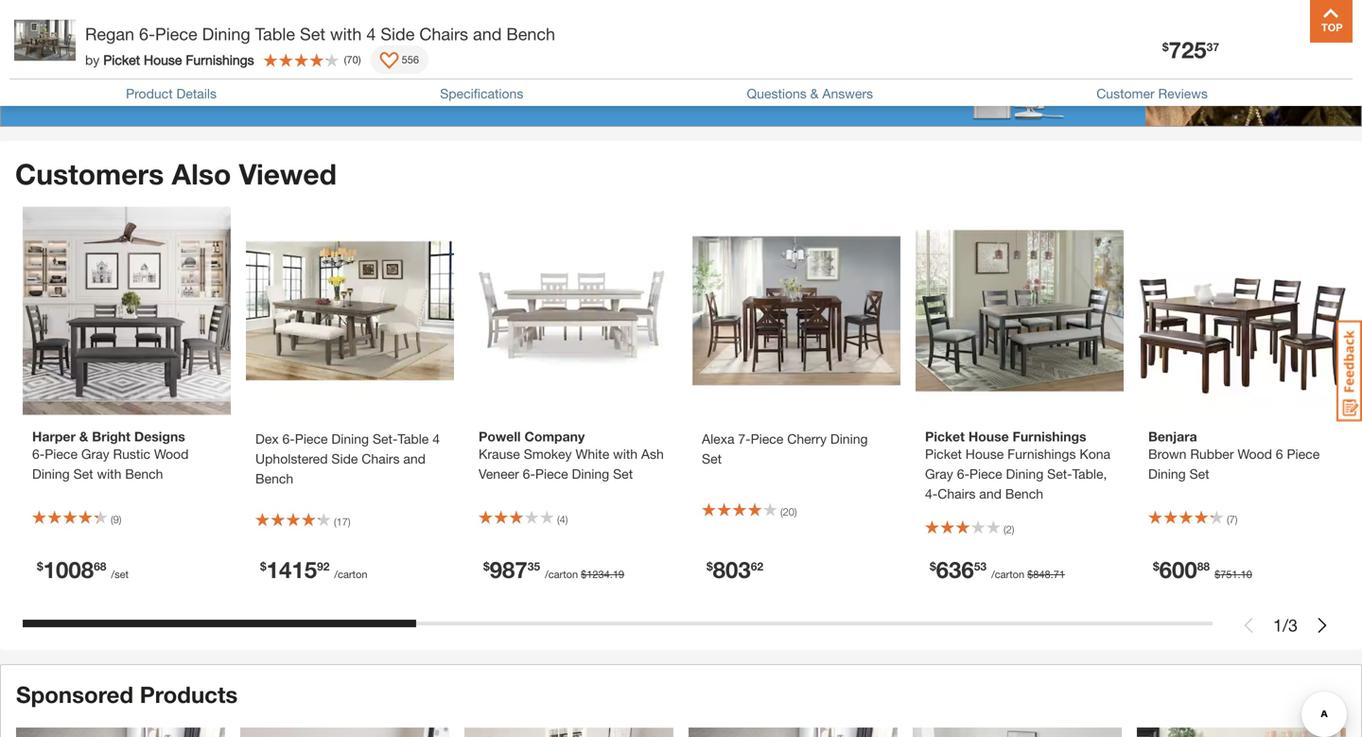 Task type: describe. For each thing, give the bounding box(es) containing it.
1415
[[267, 556, 317, 583]]

and for dex 6-piece dining set-table 4 upholstered side chairs and bench
[[404, 451, 426, 466]]

7-piece set of 6 black chairs and retractable dining table, dining table set, dining room set with 6 modern chairs image
[[913, 728, 1122, 737]]

0 vertical spatial house
[[144, 52, 182, 67]]

1 vertical spatial house
[[969, 429, 1010, 444]]

powell
[[479, 429, 521, 444]]

click to redirect to view my cart page image
[[1304, 23, 1327, 45]]

chairs for 4
[[420, 24, 469, 44]]

dining inside harper & bright designs 6-piece gray rustic wood dining set with bench
[[32, 466, 70, 482]]

4-
[[926, 486, 938, 501]]

powell company krause smokey white with ash veneer 6-piece dining set
[[479, 429, 664, 482]]

product details
[[126, 86, 217, 101]]

1008
[[43, 556, 94, 583]]

piece inside picket house furnishings picket house furnishings kona gray 6-piece dining set-table, 4-chairs and bench
[[970, 466, 1003, 482]]

alexa 7-piece cherry dining set image
[[693, 207, 901, 415]]

( 2 )
[[1004, 523, 1015, 535]]

6- inside powell company krause smokey white with ash veneer 6-piece dining set
[[523, 466, 536, 482]]

7-piece extendable rectangle dining table set wooden table with 6 beige chairs image
[[16, 728, 225, 737]]

smokey
[[524, 446, 572, 462]]

3
[[1289, 615, 1298, 635]]

88
[[1198, 560, 1211, 573]]

2
[[1007, 523, 1012, 535]]

$ 1008 68 /set
[[37, 556, 129, 583]]

and for regan 6-piece dining table set with 4 side chairs and bench
[[473, 24, 502, 44]]

benjara
[[1149, 429, 1198, 444]]

( for 1008
[[111, 513, 113, 526]]

( 4 )
[[557, 513, 568, 526]]

product
[[126, 86, 173, 101]]

set inside harper & bright designs 6-piece gray rustic wood dining set with bench
[[73, 466, 93, 482]]

751
[[1221, 568, 1238, 580]]

chairs for upholstered
[[362, 451, 400, 466]]

piece inside benjara brown rubber wood 6 piece dining set
[[1288, 446, 1320, 462]]

$ 803 62
[[707, 556, 764, 583]]

table,
[[1073, 466, 1108, 482]]

diy
[[1145, 50, 1170, 68]]

this is the first slide image
[[1242, 618, 1257, 633]]

) for 1415
[[348, 516, 351, 528]]

1 vertical spatial picket
[[926, 429, 965, 444]]

19
[[613, 568, 625, 580]]

dining up the by picket house furnishings
[[202, 24, 251, 44]]

bench inside picket house furnishings picket house furnishings kona gray 6-piece dining set-table, 4-chairs and bench
[[1006, 486, 1044, 501]]

customer
[[1097, 86, 1155, 101]]

bench up specifications
[[507, 24, 556, 44]]

90255
[[299, 36, 341, 54]]

regan
[[85, 24, 134, 44]]

huntington park
[[121, 36, 231, 54]]

wood inside benjara brown rubber wood 6 piece dining set
[[1238, 446, 1273, 462]]

krause
[[479, 446, 520, 462]]

gray inside harper & bright designs 6-piece gray rustic wood dining set with bench
[[81, 446, 109, 462]]

/
[[1283, 615, 1289, 635]]

questions & answers
[[747, 86, 874, 101]]

. inside the $ 600 88 $ 751 . 10
[[1238, 568, 1241, 580]]

$ 987 35 /carton $ 1234 . 19
[[484, 556, 625, 583]]

1 vertical spatial furnishings
[[1013, 429, 1087, 444]]

( for 987
[[557, 513, 560, 526]]

dex 6-piece dining set-table 4 upholstered side chairs and bench image
[[246, 207, 454, 415]]

$ for 725
[[1163, 40, 1169, 54]]

specifications
[[440, 86, 524, 101]]

details
[[177, 86, 217, 101]]

by picket house furnishings
[[85, 52, 254, 67]]

dining inside picket house furnishings picket house furnishings kona gray 6-piece dining set-table, 4-chairs and bench
[[1007, 466, 1044, 482]]

set- inside picket house furnishings picket house furnishings kona gray 6-piece dining set-table, 4-chairs and bench
[[1048, 466, 1073, 482]]

next slide image
[[1316, 618, 1331, 633]]

viewed
[[239, 157, 337, 191]]

$ right the 88
[[1215, 568, 1221, 580]]

53
[[975, 560, 987, 573]]

bright
[[92, 429, 131, 444]]

0 vertical spatial picket
[[103, 52, 140, 67]]

display image
[[380, 52, 399, 71]]

set inside alexa 7-piece cherry dining set
[[702, 451, 722, 466]]

products
[[140, 681, 238, 708]]

556 button
[[371, 45, 429, 74]]

side for upholstered
[[332, 451, 358, 466]]

$ 1415 92 /carton
[[260, 556, 368, 583]]

cherry
[[788, 431, 827, 447]]

top button
[[1311, 0, 1353, 43]]

62
[[751, 560, 764, 573]]

) for 636
[[1012, 523, 1015, 535]]

side for 4
[[381, 24, 415, 44]]

35
[[528, 560, 540, 573]]

2 vertical spatial picket
[[926, 446, 962, 462]]

set inside benjara brown rubber wood 6 piece dining set
[[1190, 466, 1210, 482]]

$ for 636
[[930, 560, 937, 573]]

ash
[[642, 446, 664, 462]]

1 / 3
[[1274, 615, 1298, 635]]

/carton for 636
[[992, 568, 1025, 580]]

brown
[[1149, 446, 1187, 462]]

( 9 )
[[111, 513, 122, 526]]

dining inside powell company krause smokey white with ash veneer 6-piece dining set
[[572, 466, 610, 482]]

) down alexa 7-piece cherry dining set link
[[795, 506, 797, 518]]

by
[[85, 52, 100, 67]]

sponsored products
[[16, 681, 238, 708]]

dex 6-piece dining set-table 4 upholstered side chairs and bench link
[[256, 429, 445, 489]]

600
[[1160, 556, 1198, 583]]

987
[[490, 556, 528, 583]]

harper
[[32, 429, 76, 444]]

with inside harper & bright designs 6-piece gray rustic wood dining set with bench
[[97, 466, 121, 482]]

/carton for 987
[[545, 568, 578, 580]]

2 horizontal spatial 4
[[560, 513, 566, 526]]

white
[[576, 446, 610, 462]]

also
[[172, 157, 231, 191]]

848
[[1034, 568, 1051, 580]]

reviews
[[1159, 86, 1208, 101]]

harper & bright designs 6-piece gray rustic wood dining set with bench
[[32, 429, 189, 482]]

7-
[[739, 431, 751, 447]]

$ for 1415
[[260, 560, 267, 573]]

kona
[[1080, 446, 1111, 462]]

$ 600 88 $ 751 . 10
[[1154, 556, 1253, 583]]

veneer
[[479, 466, 519, 482]]

70
[[347, 53, 358, 66]]

. for 636
[[1051, 568, 1054, 580]]

7-piece white slate stone dining table set with rectangular table and 6 beige dining chairs image
[[240, 728, 450, 737]]

1
[[1274, 615, 1283, 635]]

diy button
[[1127, 23, 1188, 68]]

6
[[1277, 446, 1284, 462]]

) for 1008
[[119, 513, 122, 526]]

gray kitchen pantry cabinet storage with adjustable shelves, buffet cupboard and microwave stand image
[[1138, 728, 1347, 737]]

customers
[[15, 157, 164, 191]]

dining inside benjara brown rubber wood 6 piece dining set
[[1149, 466, 1187, 482]]

68
[[94, 560, 106, 573]]

$ left 19 at the bottom left of the page
[[581, 568, 587, 580]]



Task type: locate. For each thing, give the bounding box(es) containing it.
picket house furnishings kona gray 6-piece dining set-table, 4-chairs and bench image
[[916, 207, 1124, 415]]

set-
[[373, 431, 398, 447], [1048, 466, 1073, 482]]

$ for 987
[[484, 560, 490, 573]]

and inside 'dex 6-piece dining set-table 4 upholstered side chairs and bench'
[[404, 451, 426, 466]]

.
[[610, 568, 613, 580], [1051, 568, 1054, 580], [1238, 568, 1241, 580]]

1 vertical spatial and
[[404, 451, 426, 466]]

6- inside picket house furnishings picket house furnishings kona gray 6-piece dining set-table, 4-chairs and bench
[[957, 466, 970, 482]]

rubber
[[1191, 446, 1235, 462]]

$ for 1008
[[37, 560, 43, 573]]

questions
[[747, 86, 807, 101]]

answers
[[823, 86, 874, 101]]

1 vertical spatial &
[[79, 429, 88, 444]]

chairs up the 556 dropdown button
[[420, 24, 469, 44]]

1 . from the left
[[610, 568, 613, 580]]

90255 button
[[276, 36, 342, 55]]

dex
[[256, 431, 279, 447]]

and right 4- at the bottom right of page
[[980, 486, 1002, 501]]

2 horizontal spatial .
[[1238, 568, 1241, 580]]

$ left 68
[[37, 560, 43, 573]]

) for 600
[[1236, 513, 1238, 526]]

0 horizontal spatial and
[[404, 451, 426, 466]]

) up $ 987 35 /carton $ 1234 . 19
[[566, 513, 568, 526]]

) up 751
[[1236, 513, 1238, 526]]

table left powell
[[398, 431, 429, 447]]

/carton right 35
[[545, 568, 578, 580]]

0 vertical spatial gray
[[81, 446, 109, 462]]

$ inside $ 1415 92 /carton
[[260, 560, 267, 573]]

gray down bright
[[81, 446, 109, 462]]

7-piece extendable rectangle dining table set dark table with 6 beige chairs image
[[689, 728, 898, 737]]

sponsored
[[16, 681, 133, 708]]

piece inside powell company krause smokey white with ash veneer 6-piece dining set
[[536, 466, 568, 482]]

with inside powell company krause smokey white with ash veneer 6-piece dining set
[[613, 446, 638, 462]]

2 wood from the left
[[1238, 446, 1273, 462]]

2 vertical spatial 4
[[560, 513, 566, 526]]

designs
[[134, 429, 185, 444]]

/carton right 53
[[992, 568, 1025, 580]]

company
[[525, 429, 585, 444]]

/carton inside $ 636 53 /carton $ 848 . 71
[[992, 568, 1025, 580]]

with
[[330, 24, 362, 44], [613, 446, 638, 462], [97, 466, 121, 482]]

20
[[783, 506, 795, 518]]

) up $ 636 53 /carton $ 848 . 71
[[1012, 523, 1015, 535]]

2 horizontal spatial chairs
[[938, 486, 976, 501]]

/carton right 92
[[334, 568, 368, 580]]

1 horizontal spatial &
[[811, 86, 819, 101]]

furnishings up table, at the right
[[1008, 446, 1077, 462]]

0 horizontal spatial /carton
[[334, 568, 368, 580]]

1 horizontal spatial and
[[473, 24, 502, 44]]

feedback link image
[[1337, 320, 1363, 422]]

customers also viewed
[[15, 157, 337, 191]]

customer reviews
[[1097, 86, 1208, 101]]

0 horizontal spatial chairs
[[362, 451, 400, 466]]

2 vertical spatial and
[[980, 486, 1002, 501]]

brown rubber wood 6 piece dining set image
[[1139, 207, 1348, 415]]

/set
[[111, 568, 129, 580]]

7-piece brown chairs and gray mdf wooden extendable dining table, dining table set with 6 pu chairs for dining room image
[[465, 728, 674, 737]]

dex 6-piece dining set-table 4 upholstered side chairs and bench
[[256, 431, 440, 486]]

piece inside 'dex 6-piece dining set-table 4 upholstered side chairs and bench'
[[295, 431, 328, 447]]

piece up the by picket house furnishings
[[155, 24, 197, 44]]

10pm
[[213, 36, 254, 54]]

$ left the 88
[[1154, 560, 1160, 573]]

furnishings up kona
[[1013, 429, 1087, 444]]

0 horizontal spatial 4
[[367, 24, 376, 44]]

2 vertical spatial chairs
[[938, 486, 976, 501]]

0 horizontal spatial with
[[97, 466, 121, 482]]

1 horizontal spatial /carton
[[545, 568, 578, 580]]

1 /carton from the left
[[334, 568, 368, 580]]

2 vertical spatial with
[[97, 466, 121, 482]]

side inside 'dex 6-piece dining set-table 4 upholstered side chairs and bench'
[[332, 451, 358, 466]]

0 horizontal spatial table
[[255, 24, 295, 44]]

piece down 'harper'
[[45, 446, 78, 462]]

6-piece gray rustic wood dining set with bench image
[[23, 207, 231, 415]]

$ inside $ 803 62
[[707, 560, 713, 573]]

2 horizontal spatial with
[[613, 446, 638, 462]]

piece inside harper & bright designs 6-piece gray rustic wood dining set with bench
[[45, 446, 78, 462]]

with up ( 70 )
[[330, 24, 362, 44]]

9
[[113, 513, 119, 526]]

bench down upholstered in the bottom of the page
[[256, 471, 294, 486]]

bench inside harper & bright designs 6-piece gray rustic wood dining set with bench
[[125, 466, 163, 482]]

with left ash
[[613, 446, 638, 462]]

specifications button
[[440, 86, 524, 101], [440, 86, 524, 101]]

wood
[[154, 446, 189, 462], [1238, 446, 1273, 462]]

0 vertical spatial chairs
[[420, 24, 469, 44]]

10
[[1241, 568, 1253, 580]]

1 horizontal spatial with
[[330, 24, 362, 44]]

$ left 92
[[260, 560, 267, 573]]

/carton inside $ 1415 92 /carton
[[334, 568, 368, 580]]

park
[[200, 36, 231, 54]]

71
[[1054, 568, 1066, 580]]

chairs inside picket house furnishings picket house furnishings kona gray 6-piece dining set-table, 4-chairs and bench
[[938, 486, 976, 501]]

1 vertical spatial table
[[398, 431, 429, 447]]

chairs
[[420, 24, 469, 44], [362, 451, 400, 466], [938, 486, 976, 501]]

krause smokey white with ash veneer 6-piece dining set image
[[469, 207, 678, 415]]

( up $ 1415 92 /carton
[[334, 516, 337, 528]]

piece up 53
[[970, 466, 1003, 482]]

( up 751
[[1228, 513, 1230, 526]]

( right 90255
[[344, 53, 347, 66]]

0 horizontal spatial wood
[[154, 446, 189, 462]]

$ left 35
[[484, 560, 490, 573]]

questions & answers button
[[747, 86, 874, 101], [747, 86, 874, 101]]

dining right the dex at left
[[332, 431, 369, 447]]

1 horizontal spatial .
[[1051, 568, 1054, 580]]

with down rustic
[[97, 466, 121, 482]]

2 horizontal spatial and
[[980, 486, 1002, 501]]

side
[[381, 24, 415, 44], [332, 451, 358, 466]]

0 vertical spatial set-
[[373, 431, 398, 447]]

17
[[337, 516, 348, 528]]

4
[[367, 24, 376, 44], [433, 431, 440, 447], [560, 513, 566, 526]]

$ for 803
[[707, 560, 713, 573]]

set inside powell company krause smokey white with ash veneer 6-piece dining set
[[613, 466, 633, 482]]

( 70 )
[[344, 53, 361, 66]]

& left answers on the top of page
[[811, 86, 819, 101]]

( up /set
[[111, 513, 113, 526]]

dining up '2'
[[1007, 466, 1044, 482]]

& left bright
[[79, 429, 88, 444]]

) left display image
[[358, 53, 361, 66]]

1234
[[587, 568, 610, 580]]

556
[[402, 53, 419, 66]]

0 vertical spatial table
[[255, 24, 295, 44]]

and
[[473, 24, 502, 44], [404, 451, 426, 466], [980, 486, 1002, 501]]

( for 1415
[[334, 516, 337, 528]]

0 horizontal spatial gray
[[81, 446, 109, 462]]

& inside harper & bright designs 6-piece gray rustic wood dining set with bench
[[79, 429, 88, 444]]

and left krause
[[404, 451, 426, 466]]

37
[[1207, 40, 1220, 54]]

dining
[[202, 24, 251, 44], [332, 431, 369, 447], [831, 431, 868, 447], [32, 466, 70, 482], [572, 466, 610, 482], [1007, 466, 1044, 482], [1149, 466, 1187, 482]]

0 horizontal spatial set-
[[373, 431, 398, 447]]

( 17 )
[[334, 516, 351, 528]]

alexa 7-piece cherry dining set
[[702, 431, 868, 466]]

/carton for 1415
[[334, 568, 368, 580]]

piece inside alexa 7-piece cherry dining set
[[751, 431, 784, 447]]

dining down the white
[[572, 466, 610, 482]]

0 vertical spatial &
[[811, 86, 819, 101]]

1 horizontal spatial chairs
[[420, 24, 469, 44]]

piece right 6
[[1288, 446, 1320, 462]]

3 /carton from the left
[[992, 568, 1025, 580]]

and up specifications
[[473, 24, 502, 44]]

piece
[[155, 24, 197, 44], [295, 431, 328, 447], [751, 431, 784, 447], [45, 446, 78, 462], [1288, 446, 1320, 462], [536, 466, 568, 482], [970, 466, 1003, 482]]

0 horizontal spatial &
[[79, 429, 88, 444]]

/carton inside $ 987 35 /carton $ 1234 . 19
[[545, 568, 578, 580]]

$ inside $ 1008 68 /set
[[37, 560, 43, 573]]

0 vertical spatial side
[[381, 24, 415, 44]]

table inside 'dex 6-piece dining set-table 4 upholstered side chairs and bench'
[[398, 431, 429, 447]]

rustic
[[113, 446, 150, 462]]

1 horizontal spatial table
[[398, 431, 429, 447]]

bench up ( 2 )
[[1006, 486, 1044, 501]]

piece up upholstered in the bottom of the page
[[295, 431, 328, 447]]

0 horizontal spatial side
[[332, 451, 358, 466]]

1 horizontal spatial gray
[[926, 466, 954, 482]]

3 . from the left
[[1238, 568, 1241, 580]]

0 vertical spatial and
[[473, 24, 502, 44]]

( 20 )
[[781, 506, 797, 518]]

( up $ 636 53 /carton $ 848 . 71
[[1004, 523, 1007, 535]]

$ left 53
[[930, 560, 937, 573]]

1 horizontal spatial wood
[[1238, 446, 1273, 462]]

chairs right upholstered in the bottom of the page
[[362, 451, 400, 466]]

4 inside 'dex 6-piece dining set-table 4 upholstered side chairs and bench'
[[433, 431, 440, 447]]

$ left 71
[[1028, 568, 1034, 580]]

$ left 37 at right top
[[1163, 40, 1169, 54]]

1 vertical spatial chairs
[[362, 451, 400, 466]]

side right upholstered in the bottom of the page
[[332, 451, 358, 466]]

2 vertical spatial furnishings
[[1008, 446, 1077, 462]]

$ left 62
[[707, 560, 713, 573]]

1 vertical spatial with
[[613, 446, 638, 462]]

. for 987
[[610, 568, 613, 580]]

) up /set
[[119, 513, 122, 526]]

$ for 600
[[1154, 560, 1160, 573]]

bench down rustic
[[125, 466, 163, 482]]

dining inside alexa 7-piece cherry dining set
[[831, 431, 868, 447]]

6-
[[139, 24, 155, 44], [283, 431, 295, 447], [32, 446, 45, 462], [523, 466, 536, 482], [957, 466, 970, 482]]

set- inside 'dex 6-piece dining set-table 4 upholstered side chairs and bench'
[[373, 431, 398, 447]]

7
[[1230, 513, 1236, 526]]

92
[[317, 560, 330, 573]]

0 vertical spatial furnishings
[[186, 52, 254, 67]]

1 wood from the left
[[154, 446, 189, 462]]

piece left cherry
[[751, 431, 784, 447]]

2 vertical spatial house
[[966, 446, 1004, 462]]

side up the 556 dropdown button
[[381, 24, 415, 44]]

table
[[255, 24, 295, 44], [398, 431, 429, 447]]

furnishings
[[186, 52, 254, 67], [1013, 429, 1087, 444], [1008, 446, 1077, 462]]

( up $ 987 35 /carton $ 1234 . 19
[[557, 513, 560, 526]]

upholstered
[[256, 451, 328, 466]]

set
[[300, 24, 326, 44], [702, 451, 722, 466], [73, 466, 93, 482], [613, 466, 633, 482], [1190, 466, 1210, 482]]

gray up 4- at the bottom right of page
[[926, 466, 954, 482]]

table right 10pm
[[255, 24, 295, 44]]

. inside $ 636 53 /carton $ 848 . 71
[[1051, 568, 1054, 580]]

$ inside $ 725 37
[[1163, 40, 1169, 54]]

bench inside 'dex 6-piece dining set-table 4 upholstered side chairs and bench'
[[256, 471, 294, 486]]

& for harper
[[79, 429, 88, 444]]

piece down the smokey
[[536, 466, 568, 482]]

$ 725 37
[[1163, 36, 1220, 63]]

& for questions
[[811, 86, 819, 101]]

4 up $ 987 35 /carton $ 1234 . 19
[[560, 513, 566, 526]]

customer reviews button
[[1097, 86, 1208, 101], [1097, 86, 1208, 101]]

4 up the 556 dropdown button
[[367, 24, 376, 44]]

2 . from the left
[[1051, 568, 1054, 580]]

chairs inside 'dex 6-piece dining set-table 4 upholstered side chairs and bench'
[[362, 451, 400, 466]]

dining down the brown
[[1149, 466, 1187, 482]]

benjara brown rubber wood 6 piece dining set
[[1149, 429, 1320, 482]]

house
[[144, 52, 182, 67], [969, 429, 1010, 444], [966, 446, 1004, 462]]

and inside picket house furnishings picket house furnishings kona gray 6-piece dining set-table, 4-chairs and bench
[[980, 486, 1002, 501]]

1 horizontal spatial set-
[[1048, 466, 1073, 482]]

803
[[713, 556, 751, 583]]

2 /carton from the left
[[545, 568, 578, 580]]

bench
[[507, 24, 556, 44], [125, 466, 163, 482], [256, 471, 294, 486], [1006, 486, 1044, 501]]

chairs up the 636
[[938, 486, 976, 501]]

( for 636
[[1004, 523, 1007, 535]]

( 7 )
[[1228, 513, 1238, 526]]

) up $ 1415 92 /carton
[[348, 516, 351, 528]]

wood inside harper & bright designs 6-piece gray rustic wood dining set with bench
[[154, 446, 189, 462]]

) for 987
[[566, 513, 568, 526]]

1 vertical spatial 4
[[433, 431, 440, 447]]

. inside $ 987 35 /carton $ 1234 . 19
[[610, 568, 613, 580]]

1 vertical spatial gray
[[926, 466, 954, 482]]

What can we help you find today? search field
[[376, 26, 895, 65]]

6- inside harper & bright designs 6-piece gray rustic wood dining set with bench
[[32, 446, 45, 462]]

the home depot logo image
[[15, 15, 76, 76]]

0 horizontal spatial .
[[610, 568, 613, 580]]

6- inside 'dex 6-piece dining set-table 4 upholstered side chairs and bench'
[[283, 431, 295, 447]]

( for 600
[[1228, 513, 1230, 526]]

1 horizontal spatial side
[[381, 24, 415, 44]]

gray inside picket house furnishings picket house furnishings kona gray 6-piece dining set-table, 4-chairs and bench
[[926, 466, 954, 482]]

dining down 'harper'
[[32, 466, 70, 482]]

1 vertical spatial side
[[332, 451, 358, 466]]

1 horizontal spatial 4
[[433, 431, 440, 447]]

picket
[[103, 52, 140, 67], [926, 429, 965, 444], [926, 446, 962, 462]]

huntington
[[121, 36, 196, 54]]

furnishings up details
[[186, 52, 254, 67]]

( down alexa 7-piece cherry dining set
[[781, 506, 783, 518]]

dining inside 'dex 6-piece dining set-table 4 upholstered side chairs and bench'
[[332, 431, 369, 447]]

product image image
[[14, 9, 76, 71]]

wood left 6
[[1238, 446, 1273, 462]]

1 vertical spatial set-
[[1048, 466, 1073, 482]]

0 vertical spatial 4
[[367, 24, 376, 44]]

4 left powell
[[433, 431, 440, 447]]

725
[[1169, 36, 1207, 63]]

(
[[344, 53, 347, 66], [781, 506, 783, 518], [111, 513, 113, 526], [557, 513, 560, 526], [1228, 513, 1230, 526], [334, 516, 337, 528], [1004, 523, 1007, 535]]

wood down designs
[[154, 446, 189, 462]]

alexa
[[702, 431, 735, 447]]

2 horizontal spatial /carton
[[992, 568, 1025, 580]]

dining right cherry
[[831, 431, 868, 447]]

636
[[937, 556, 975, 583]]

0 vertical spatial with
[[330, 24, 362, 44]]



Task type: vqa. For each thing, say whether or not it's contained in the screenshot.
Rustic
yes



